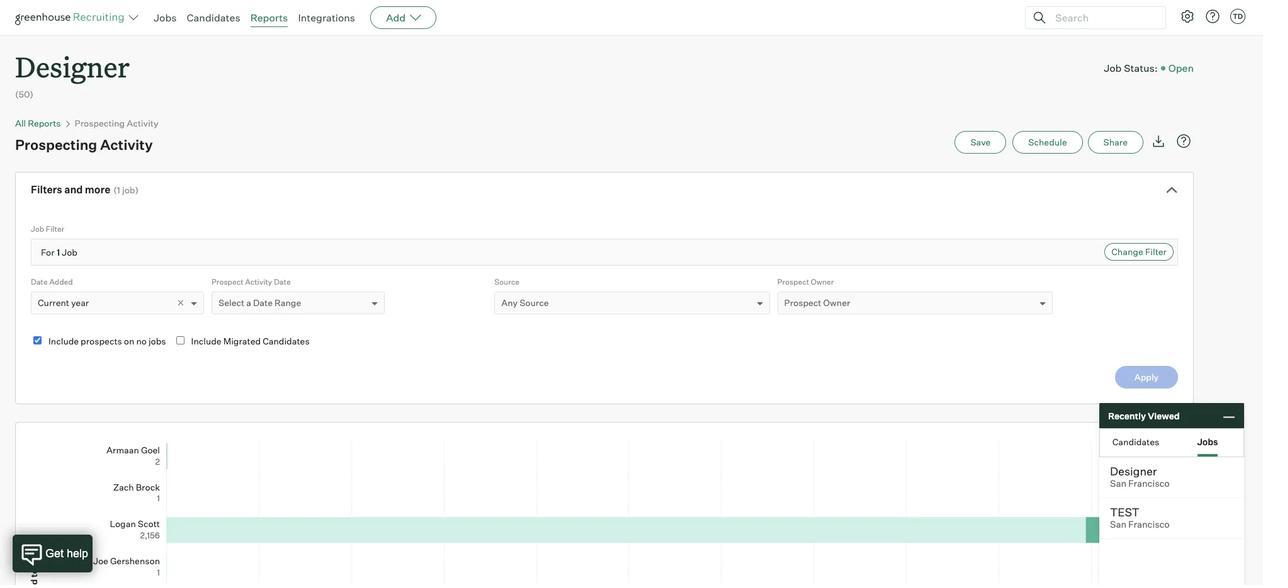 Task type: describe. For each thing, give the bounding box(es) containing it.
td button
[[1231, 9, 1246, 24]]

current year
[[38, 297, 89, 308]]

select a date range
[[219, 297, 301, 308]]

test
[[1111, 505, 1140, 519]]

add button
[[371, 6, 437, 29]]

more
[[85, 183, 110, 196]]

td button
[[1228, 6, 1249, 26]]

2 vertical spatial candidates
[[1113, 436, 1160, 447]]

1 inside filters and more ( 1 job )
[[117, 185, 120, 195]]

0 vertical spatial prospecting activity
[[75, 118, 158, 129]]

designer for designer san francisco
[[1111, 464, 1158, 478]]

0 horizontal spatial reports
[[28, 118, 61, 129]]

0 vertical spatial source
[[495, 277, 520, 287]]

and
[[64, 183, 83, 196]]

)
[[135, 185, 139, 195]]

1 vertical spatial source
[[520, 297, 549, 308]]

(50)
[[15, 89, 33, 100]]

change filter
[[1112, 246, 1167, 257]]

(
[[114, 185, 117, 195]]

designer san francisco
[[1111, 464, 1170, 489]]

save button
[[955, 131, 1007, 154]]

filter for job filter
[[46, 224, 64, 234]]

on
[[124, 336, 134, 347]]

filters
[[31, 183, 62, 196]]

status:
[[1124, 61, 1158, 74]]

1 vertical spatial prospect owner
[[785, 297, 851, 308]]

0 vertical spatial jobs
[[154, 11, 177, 24]]

share
[[1104, 137, 1128, 148]]

integrations
[[298, 11, 355, 24]]

0 horizontal spatial candidates
[[187, 11, 240, 24]]

designer for designer (50)
[[15, 48, 130, 85]]

configure image
[[1181, 9, 1196, 24]]

job
[[122, 185, 135, 195]]

added
[[49, 277, 73, 287]]

add
[[386, 11, 406, 24]]

1 vertical spatial prospecting activity
[[15, 136, 153, 153]]

download image
[[1152, 134, 1167, 149]]

0 horizontal spatial 1
[[56, 247, 60, 258]]

change
[[1112, 246, 1144, 257]]

1 vertical spatial owner
[[824, 297, 851, 308]]

job filter
[[31, 224, 64, 234]]

date added
[[31, 277, 73, 287]]

job status:
[[1104, 61, 1158, 74]]

save and schedule this report to revisit it! element
[[955, 131, 1013, 154]]

date for select a date range
[[253, 297, 273, 308]]

include migrated candidates
[[191, 336, 310, 347]]

designer (50)
[[15, 48, 130, 100]]

reports link
[[250, 11, 288, 24]]

all
[[15, 118, 26, 129]]

change filter button
[[1105, 243, 1174, 261]]

select
[[219, 297, 245, 308]]

filter for change filter
[[1146, 246, 1167, 257]]



Task type: vqa. For each thing, say whether or not it's contained in the screenshot.
DESIGNER associated with Designer (50)
yes



Task type: locate. For each thing, give the bounding box(es) containing it.
1 vertical spatial prospecting
[[15, 136, 97, 153]]

range
[[275, 297, 301, 308]]

job left status:
[[1104, 61, 1122, 74]]

date right the a
[[253, 297, 273, 308]]

current
[[38, 297, 69, 308]]

1 vertical spatial filter
[[1146, 246, 1167, 257]]

1 horizontal spatial filter
[[1146, 246, 1167, 257]]

job right for at top left
[[62, 247, 77, 258]]

reports right candidates 'link'
[[250, 11, 288, 24]]

2 francisco from the top
[[1129, 519, 1170, 530]]

schedule button
[[1013, 131, 1083, 154]]

test san francisco
[[1111, 505, 1170, 530]]

source right the "any" at bottom
[[520, 297, 549, 308]]

schedule
[[1029, 137, 1067, 148]]

candidates
[[187, 11, 240, 24], [263, 336, 310, 347], [1113, 436, 1160, 447]]

1 francisco from the top
[[1129, 478, 1170, 489]]

0 horizontal spatial filter
[[46, 224, 64, 234]]

0 vertical spatial reports
[[250, 11, 288, 24]]

all reports
[[15, 118, 61, 129]]

prospecting
[[75, 118, 125, 129], [15, 136, 97, 153]]

1 horizontal spatial designer
[[1111, 464, 1158, 478]]

tab list containing candidates
[[1101, 429, 1244, 457]]

1 horizontal spatial include
[[191, 336, 222, 347]]

prospecting down all reports link
[[15, 136, 97, 153]]

0 vertical spatial owner
[[811, 277, 834, 287]]

filter up the for 1 job
[[46, 224, 64, 234]]

current year option
[[38, 297, 89, 308]]

san for designer
[[1111, 478, 1127, 489]]

include left migrated
[[191, 336, 222, 347]]

include
[[49, 336, 79, 347], [191, 336, 222, 347]]

0 vertical spatial candidates
[[187, 11, 240, 24]]

0 horizontal spatial designer
[[15, 48, 130, 85]]

open
[[1169, 61, 1194, 74]]

include prospects on no jobs
[[49, 336, 166, 347]]

filter right change
[[1146, 246, 1167, 257]]

san up test
[[1111, 478, 1127, 489]]

prospect
[[212, 277, 244, 287], [778, 277, 810, 287], [785, 297, 822, 308]]

year
[[71, 297, 89, 308]]

1 san from the top
[[1111, 478, 1127, 489]]

1 right for at top left
[[56, 247, 60, 258]]

job for job filter
[[31, 224, 44, 234]]

td
[[1233, 12, 1244, 21]]

share button
[[1088, 131, 1144, 154]]

0 vertical spatial activity
[[127, 118, 158, 129]]

2 san from the top
[[1111, 519, 1127, 530]]

prospect owner
[[778, 277, 834, 287], [785, 297, 851, 308]]

a
[[246, 297, 251, 308]]

tab list
[[1101, 429, 1244, 457]]

job
[[1104, 61, 1122, 74], [31, 224, 44, 234], [62, 247, 77, 258]]

all reports link
[[15, 118, 61, 129]]

faq image
[[1177, 134, 1192, 149]]

designer up test
[[1111, 464, 1158, 478]]

date for prospect activity date
[[274, 277, 291, 287]]

0 vertical spatial prospecting
[[75, 118, 125, 129]]

2 horizontal spatial date
[[274, 277, 291, 287]]

1 vertical spatial designer
[[1111, 464, 1158, 478]]

1 vertical spatial job
[[31, 224, 44, 234]]

0 vertical spatial 1
[[117, 185, 120, 195]]

1
[[117, 185, 120, 195], [56, 247, 60, 258]]

date left added
[[31, 277, 48, 287]]

francisco for designer
[[1129, 478, 1170, 489]]

designer inside designer san francisco
[[1111, 464, 1158, 478]]

jobs link
[[154, 11, 177, 24]]

2 vertical spatial activity
[[245, 277, 272, 287]]

1 left the job
[[117, 185, 120, 195]]

include for include migrated candidates
[[191, 336, 222, 347]]

0 vertical spatial san
[[1111, 478, 1127, 489]]

for 1 job
[[41, 247, 77, 258]]

activity
[[127, 118, 158, 129], [100, 136, 153, 153], [245, 277, 272, 287]]

source up the "any" at bottom
[[495, 277, 520, 287]]

job up for at top left
[[31, 224, 44, 234]]

2 horizontal spatial job
[[1104, 61, 1122, 74]]

0 horizontal spatial date
[[31, 277, 48, 287]]

None checkbox
[[33, 337, 42, 345], [176, 337, 184, 345], [33, 337, 42, 345], [176, 337, 184, 345]]

0 vertical spatial francisco
[[1129, 478, 1170, 489]]

1 vertical spatial francisco
[[1129, 519, 1170, 530]]

include for include prospects on no jobs
[[49, 336, 79, 347]]

1 vertical spatial candidates
[[263, 336, 310, 347]]

designer link
[[15, 35, 130, 88]]

filter inside 'button'
[[1146, 246, 1167, 257]]

francisco for test
[[1129, 519, 1170, 530]]

candidates link
[[187, 11, 240, 24]]

any source
[[502, 297, 549, 308]]

candidates right jobs link
[[187, 11, 240, 24]]

1 vertical spatial jobs
[[1198, 436, 1219, 447]]

filter
[[46, 224, 64, 234], [1146, 246, 1167, 257]]

designer down greenhouse recruiting image
[[15, 48, 130, 85]]

reports right all
[[28, 118, 61, 129]]

1 vertical spatial 1
[[56, 247, 60, 258]]

1 horizontal spatial job
[[62, 247, 77, 258]]

0 vertical spatial designer
[[15, 48, 130, 85]]

reports
[[250, 11, 288, 24], [28, 118, 61, 129]]

0 vertical spatial job
[[1104, 61, 1122, 74]]

designer
[[15, 48, 130, 85], [1111, 464, 1158, 478]]

candidates down "recently viewed"
[[1113, 436, 1160, 447]]

1 vertical spatial activity
[[100, 136, 153, 153]]

francisco inside test san francisco
[[1129, 519, 1170, 530]]

filters and more ( 1 job )
[[31, 183, 139, 196]]

no
[[136, 336, 147, 347]]

job for job status:
[[1104, 61, 1122, 74]]

1 horizontal spatial 1
[[117, 185, 120, 195]]

jobs
[[154, 11, 177, 24], [1198, 436, 1219, 447]]

prospecting activity
[[75, 118, 158, 129], [15, 136, 153, 153]]

jobs
[[149, 336, 166, 347]]

1 horizontal spatial jobs
[[1198, 436, 1219, 447]]

francisco inside designer san francisco
[[1129, 478, 1170, 489]]

1 vertical spatial san
[[1111, 519, 1127, 530]]

any
[[502, 297, 518, 308]]

greenhouse recruiting image
[[15, 10, 129, 25]]

san
[[1111, 478, 1127, 489], [1111, 519, 1127, 530]]

prospect activity date
[[212, 277, 291, 287]]

1 horizontal spatial candidates
[[263, 336, 310, 347]]

prospecting down designer (50)
[[75, 118, 125, 129]]

san down designer san francisco
[[1111, 519, 1127, 530]]

save
[[971, 137, 991, 148]]

0 vertical spatial prospect owner
[[778, 277, 834, 287]]

san for test
[[1111, 519, 1127, 530]]

date up range on the left
[[274, 277, 291, 287]]

integrations link
[[298, 11, 355, 24]]

0 horizontal spatial jobs
[[154, 11, 177, 24]]

source
[[495, 277, 520, 287], [520, 297, 549, 308]]

san inside designer san francisco
[[1111, 478, 1127, 489]]

san inside test san francisco
[[1111, 519, 1127, 530]]

recently
[[1109, 410, 1147, 421]]

2 include from the left
[[191, 336, 222, 347]]

migrated
[[223, 336, 261, 347]]

1 horizontal spatial date
[[253, 297, 273, 308]]

francisco
[[1129, 478, 1170, 489], [1129, 519, 1170, 530]]

Search text field
[[1053, 9, 1155, 27]]

1 include from the left
[[49, 336, 79, 347]]

0 horizontal spatial job
[[31, 224, 44, 234]]

francisco up test san francisco
[[1129, 478, 1170, 489]]

viewed
[[1148, 410, 1180, 421]]

0 horizontal spatial include
[[49, 336, 79, 347]]

prospects
[[81, 336, 122, 347]]

1 vertical spatial reports
[[28, 118, 61, 129]]

candidates down range on the left
[[263, 336, 310, 347]]

prospecting activity link
[[75, 118, 158, 129]]

2 horizontal spatial candidates
[[1113, 436, 1160, 447]]

×
[[177, 295, 185, 309]]

francisco down designer san francisco
[[1129, 519, 1170, 530]]

include left prospects
[[49, 336, 79, 347]]

2 vertical spatial job
[[62, 247, 77, 258]]

owner
[[811, 277, 834, 287], [824, 297, 851, 308]]

1 horizontal spatial reports
[[250, 11, 288, 24]]

recently viewed
[[1109, 410, 1180, 421]]

0 vertical spatial filter
[[46, 224, 64, 234]]

date
[[31, 277, 48, 287], [274, 277, 291, 287], [253, 297, 273, 308]]

for
[[41, 247, 55, 258]]



